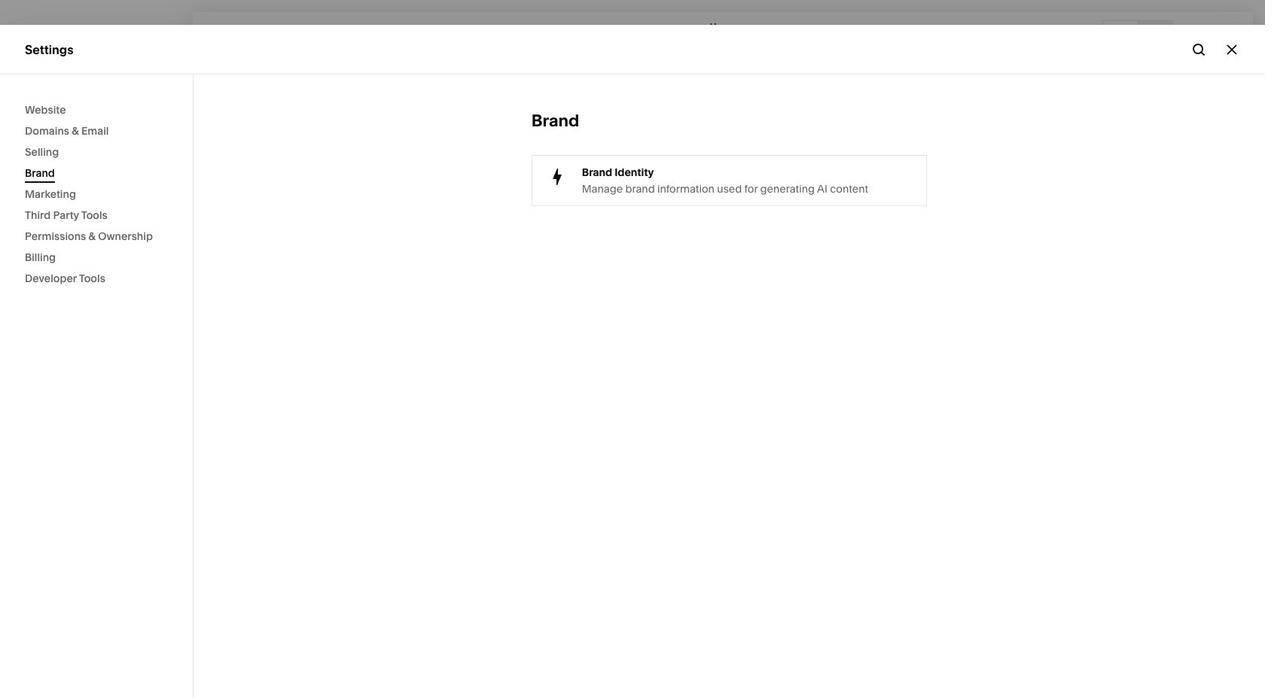 Task type: describe. For each thing, give the bounding box(es) containing it.
style image
[[1188, 24, 1205, 41]]

cross large image
[[1224, 41, 1241, 58]]

mobile image
[[1147, 24, 1164, 41]]

site preview image
[[1223, 24, 1240, 41]]

desktop image
[[1113, 24, 1129, 41]]



Task type: locate. For each thing, give the bounding box(es) containing it.
search image
[[151, 25, 167, 41]]

flash image
[[549, 169, 566, 185]]

logo squarespace image
[[25, 25, 41, 41]]

tab list
[[1104, 21, 1173, 45]]

search image
[[1191, 41, 1208, 58]]



Task type: vqa. For each thing, say whether or not it's contained in the screenshot.
heart ICON
no



